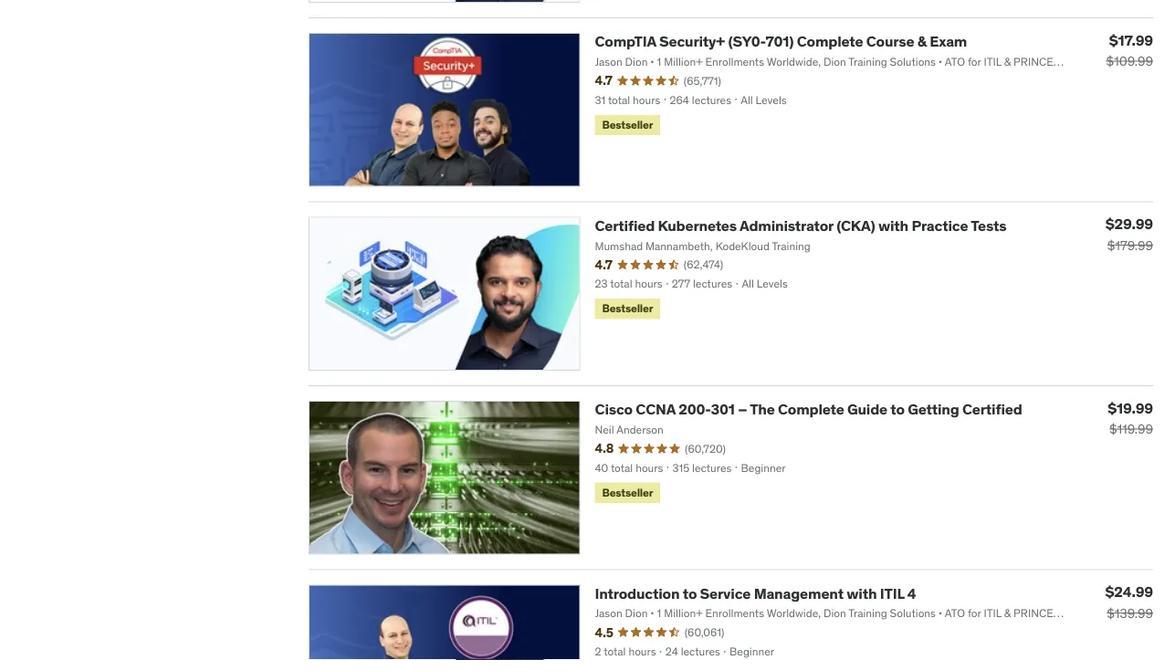 Task type: locate. For each thing, give the bounding box(es) containing it.
$119.99
[[1110, 421, 1154, 438]]

course
[[867, 32, 915, 51]]

comptia
[[595, 32, 657, 51]]

complete right 701)
[[797, 32, 864, 51]]

certified kubernetes administrator (cka) with practice tests
[[595, 216, 1007, 235]]

$19.99 $119.99
[[1109, 399, 1154, 438]]

introduction to service management with itil 4
[[595, 584, 917, 603]]

practice
[[912, 216, 969, 235]]

$17.99 $109.99
[[1107, 31, 1154, 70]]

1 horizontal spatial with
[[879, 216, 909, 235]]

cisco ccna 200-301 – the complete guide to getting certified
[[595, 400, 1023, 419]]

1 vertical spatial to
[[683, 584, 697, 603]]

to left service
[[683, 584, 697, 603]]

certified
[[595, 216, 655, 235], [963, 400, 1023, 419]]

0 horizontal spatial with
[[847, 584, 877, 603]]

$19.99
[[1109, 399, 1154, 417]]

1 horizontal spatial certified
[[963, 400, 1023, 419]]

0 vertical spatial with
[[879, 216, 909, 235]]

–
[[738, 400, 748, 419]]

with right (cka)
[[879, 216, 909, 235]]

complete right the
[[778, 400, 845, 419]]

the
[[750, 400, 775, 419]]

with left itil
[[847, 584, 877, 603]]

1 horizontal spatial to
[[891, 400, 905, 419]]

comptia security+ (sy0-701) complete course & exam link
[[595, 32, 968, 51]]

administrator
[[740, 216, 834, 235]]

complete
[[797, 32, 864, 51], [778, 400, 845, 419]]

0 horizontal spatial to
[[683, 584, 697, 603]]

0 vertical spatial to
[[891, 400, 905, 419]]

$109.99
[[1107, 53, 1154, 70]]

cisco
[[595, 400, 633, 419]]

certified kubernetes administrator (cka) with practice tests link
[[595, 216, 1007, 235]]

kubernetes
[[658, 216, 737, 235]]

701)
[[766, 32, 794, 51]]

$24.99 $139.99
[[1106, 583, 1154, 622]]

1 vertical spatial with
[[847, 584, 877, 603]]

301
[[711, 400, 735, 419]]

(sy0-
[[729, 32, 766, 51]]

$179.99
[[1108, 237, 1154, 254]]

service
[[700, 584, 751, 603]]

certified right getting
[[963, 400, 1023, 419]]

$24.99
[[1106, 583, 1154, 601]]

to
[[891, 400, 905, 419], [683, 584, 697, 603]]

$29.99 $179.99
[[1106, 215, 1154, 254]]

(cka)
[[837, 216, 876, 235]]

200-
[[679, 400, 711, 419]]

0 horizontal spatial certified
[[595, 216, 655, 235]]

0 vertical spatial certified
[[595, 216, 655, 235]]

with
[[879, 216, 909, 235], [847, 584, 877, 603]]

certified left kubernetes
[[595, 216, 655, 235]]

to right guide
[[891, 400, 905, 419]]



Task type: vqa. For each thing, say whether or not it's contained in the screenshot.


Task type: describe. For each thing, give the bounding box(es) containing it.
itil
[[880, 584, 905, 603]]

with for management
[[847, 584, 877, 603]]

security+
[[660, 32, 725, 51]]

comptia security+ (sy0-701) complete course & exam
[[595, 32, 968, 51]]

tests
[[971, 216, 1007, 235]]

&
[[918, 32, 927, 51]]

introduction
[[595, 584, 680, 603]]

$17.99
[[1110, 31, 1154, 50]]

exam
[[930, 32, 968, 51]]

1 vertical spatial complete
[[778, 400, 845, 419]]

cisco ccna 200-301 – the complete guide to getting certified link
[[595, 400, 1023, 419]]

guide
[[848, 400, 888, 419]]

0 vertical spatial complete
[[797, 32, 864, 51]]

introduction to service management with itil 4 link
[[595, 584, 917, 603]]

management
[[754, 584, 844, 603]]

$139.99
[[1108, 605, 1154, 622]]

4
[[908, 584, 917, 603]]

1 vertical spatial certified
[[963, 400, 1023, 419]]

with for (cka)
[[879, 216, 909, 235]]

$29.99
[[1106, 215, 1154, 234]]

ccna
[[636, 400, 676, 419]]

getting
[[908, 400, 960, 419]]



